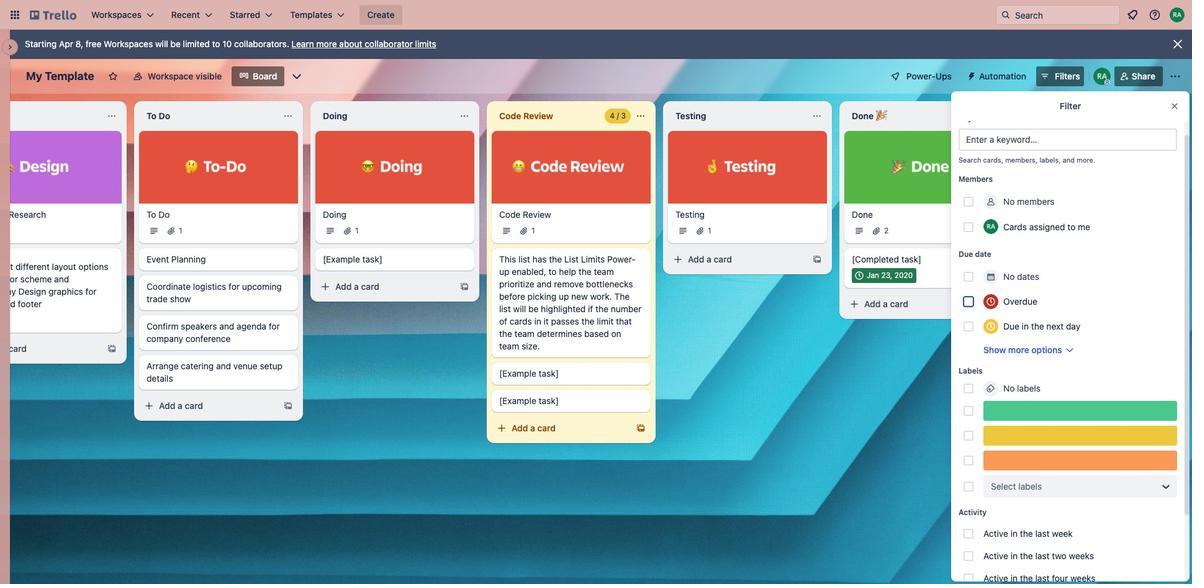 Task type: describe. For each thing, give the bounding box(es) containing it.
create from template… image for [example task]
[[459, 282, 469, 292]]

0 notifications image
[[1125, 7, 1140, 22]]

close popover image
[[1170, 101, 1180, 111]]

event planning
[[147, 254, 206, 264]]

jan
[[867, 270, 879, 280]]

0 horizontal spatial list
[[499, 303, 511, 314]]

power-ups button
[[882, 66, 959, 86]]

2 vertical spatial [example task] link
[[499, 395, 643, 407]]

free
[[86, 38, 101, 49]]

the down of
[[499, 328, 512, 339]]

🎉
[[876, 111, 887, 121]]

starred
[[230, 9, 260, 20]]

confirm speakers and agenda for company conference link
[[147, 320, 291, 345]]

4
[[610, 111, 615, 120]]

event
[[147, 254, 169, 264]]

code for code review text box
[[499, 111, 521, 121]]

this member is an admin of this board. image
[[1104, 79, 1110, 85]]

[example task] for [example task] link to the top
[[323, 254, 382, 264]]

Code Review text field
[[492, 106, 605, 126]]

templates
[[290, 9, 332, 20]]

list
[[564, 254, 579, 264]]

[completed task] link
[[852, 253, 996, 266]]

no members
[[1003, 196, 1055, 207]]

[example task] for the bottommost [example task] link
[[499, 395, 559, 406]]

1 vertical spatial [example task] link
[[499, 367, 643, 380]]

planning
[[171, 254, 206, 264]]

Enter a keyword… text field
[[959, 129, 1177, 151]]

testing for testing text field
[[676, 111, 706, 121]]

do for the to do link
[[158, 209, 170, 220]]

event planning link
[[147, 253, 291, 266]]

1 for to do
[[179, 226, 182, 235]]

me
[[1078, 221, 1090, 232]]

workspaces inside popup button
[[91, 9, 141, 20]]

starting
[[25, 38, 57, 49]]

more.
[[1077, 156, 1095, 164]]

work.
[[590, 291, 612, 302]]

sm image
[[962, 66, 979, 84]]

code for code review link
[[499, 209, 521, 220]]

primary element
[[0, 0, 1192, 30]]

members,
[[1005, 156, 1038, 164]]

activity
[[959, 508, 987, 517]]

back to home image
[[30, 5, 76, 25]]

due for due in the next day
[[1003, 321, 1019, 332]]

learn
[[292, 38, 314, 49]]

automation button
[[962, 66, 1034, 86]]

4 / 3
[[610, 111, 626, 120]]

1 vertical spatial team
[[515, 328, 535, 339]]

code review for code review link
[[499, 209, 551, 220]]

limited
[[183, 38, 210, 49]]

done 🎉
[[852, 111, 887, 121]]

labels for no labels
[[1017, 383, 1041, 394]]

this
[[499, 254, 516, 264]]

learn more about collaborator limits link
[[292, 38, 436, 49]]

add for testing
[[688, 254, 704, 264]]

show more options button
[[984, 344, 1075, 356]]

confirm speakers and agenda for company conference
[[147, 321, 280, 344]]

Doing text field
[[315, 106, 455, 126]]

no dates
[[1003, 271, 1039, 282]]

and left 'more.'
[[1063, 156, 1075, 164]]

add a card for this list has the list limits power- up enabled, to help the team prioritize and remove bottlenecks before picking up new work. the list will be highlighted if the number of cards in it passes the limit that the team determines based on team size.
[[512, 423, 556, 433]]

card for event planning
[[185, 400, 203, 411]]

search image
[[1001, 10, 1011, 20]]

setup
[[260, 361, 282, 371]]

keyword
[[959, 114, 990, 123]]

workspace
[[148, 71, 193, 81]]

based
[[584, 328, 609, 339]]

active for active in the last week
[[984, 528, 1008, 539]]

venue
[[233, 361, 258, 371]]

add a card button for [example task]
[[315, 277, 452, 297]]

in inside this list has the list limits power- up enabled, to help the team prioritize and remove bottlenecks before picking up new work. the list will be highlighted if the number of cards in it passes the limit that the team determines based on team size.
[[534, 316, 541, 326]]

code review link
[[499, 208, 643, 221]]

add a card for event planning
[[159, 400, 203, 411]]

add another list
[[1038, 109, 1103, 120]]

the right if
[[596, 303, 609, 314]]

coordinate logistics for upcoming trade show
[[147, 281, 282, 304]]

on
[[611, 328, 621, 339]]

starred button
[[222, 5, 280, 25]]

before
[[499, 291, 525, 302]]

[example task] for middle [example task] link
[[499, 368, 559, 379]]

Search field
[[1011, 6, 1120, 24]]

templates button
[[283, 5, 352, 25]]

add a card for [example task]
[[335, 281, 379, 292]]

arrange catering and venue setup details link
[[147, 360, 291, 385]]

to for the to do text field
[[147, 111, 157, 121]]

agenda
[[237, 321, 266, 331]]

coordinate logistics for upcoming trade show link
[[147, 280, 291, 305]]

1 horizontal spatial up
[[559, 291, 569, 302]]

power- inside this list has the list limits power- up enabled, to help the team prioritize and remove bottlenecks before picking up new work. the list will be highlighted if the number of cards in it passes the limit that the team determines based on team size.
[[607, 254, 636, 264]]

number
[[611, 303, 642, 314]]

members
[[1017, 196, 1055, 207]]

select
[[991, 481, 1016, 492]]

To Do text field
[[139, 106, 278, 126]]

the
[[614, 291, 630, 302]]

0 vertical spatial will
[[155, 38, 168, 49]]

cards assigned to me
[[1003, 221, 1090, 232]]

create
[[367, 9, 395, 20]]

add for doing
[[335, 281, 352, 292]]

prioritize
[[499, 279, 534, 289]]

labels for select labels
[[1019, 481, 1042, 492]]

upcoming
[[242, 281, 282, 292]]

ups
[[936, 71, 952, 81]]

2
[[884, 226, 889, 235]]

two
[[1052, 551, 1067, 561]]

logistics
[[193, 281, 226, 292]]

color: orange, title: none element
[[984, 451, 1177, 471]]

highlighted
[[541, 303, 586, 314]]

review for code review text box
[[523, 111, 553, 121]]

and inside this list has the list limits power- up enabled, to help the team prioritize and remove bottlenecks before picking up new work. the list will be highlighted if the number of cards in it passes the limit that the team determines based on team size.
[[537, 279, 552, 289]]

recent button
[[164, 5, 220, 25]]

in for active in the last four weeks
[[1011, 573, 1018, 584]]

next
[[1047, 321, 1064, 332]]

of
[[499, 316, 507, 326]]

week
[[1052, 528, 1073, 539]]

company
[[147, 333, 183, 344]]

1 horizontal spatial ruby anderson (rubyanderson7) image
[[1093, 68, 1111, 85]]

determines
[[537, 328, 582, 339]]

task] inside [completed task] 'link'
[[901, 254, 922, 264]]

workspace visible
[[148, 71, 222, 81]]

customize views image
[[291, 70, 303, 83]]

new
[[571, 291, 588, 302]]

to inside this list has the list limits power- up enabled, to help the team prioritize and remove bottlenecks before picking up new work. the list will be highlighted if the number of cards in it passes the limit that the team determines based on team size.
[[549, 266, 557, 277]]

doing for doing text field
[[323, 111, 347, 121]]

apr
[[59, 38, 73, 49]]

starting apr 8, free workspaces will be limited to 10 collaborators. learn more about collaborator limits
[[25, 38, 436, 49]]

last for four
[[1035, 573, 1050, 584]]

[completed
[[852, 254, 899, 264]]

active in the last two weeks
[[984, 551, 1094, 561]]

collaborator
[[365, 38, 413, 49]]

show
[[170, 293, 191, 304]]

add for code review
[[512, 423, 528, 433]]

in for due in the next day
[[1022, 321, 1029, 332]]

star or unstar board image
[[108, 71, 118, 81]]

overdue
[[1003, 296, 1038, 307]]

1 vertical spatial workspaces
[[104, 38, 153, 49]]

add another list button
[[1016, 101, 1185, 129]]

assigned
[[1029, 221, 1065, 232]]

will inside this list has the list limits power- up enabled, to help the team prioritize and remove bottlenecks before picking up new work. the list will be highlighted if the number of cards in it passes the limit that the team determines based on team size.
[[513, 303, 526, 314]]



Task type: locate. For each thing, give the bounding box(es) containing it.
cards,
[[983, 156, 1003, 164]]

be inside this list has the list limits power- up enabled, to help the team prioritize and remove bottlenecks before picking up new work. the list will be highlighted if the number of cards in it passes the limit that the team determines based on team size.
[[528, 303, 539, 314]]

1 horizontal spatial due
[[1003, 321, 1019, 332]]

list up enabled,
[[519, 254, 530, 264]]

last left four
[[1035, 573, 1050, 584]]

bottlenecks
[[586, 279, 633, 289]]

[example task] link
[[323, 253, 467, 266], [499, 367, 643, 380], [499, 395, 643, 407]]

weeks for active in the last two weeks
[[1069, 551, 1094, 561]]

2 vertical spatial to
[[549, 266, 557, 277]]

3 last from the top
[[1035, 573, 1050, 584]]

ruby anderson (rubyanderson7) image
[[1093, 68, 1111, 85], [984, 219, 998, 234]]

2 code review from the top
[[499, 209, 551, 220]]

0 vertical spatial to do
[[147, 111, 170, 121]]

that
[[616, 316, 632, 326]]

0 horizontal spatial be
[[170, 38, 181, 49]]

active in the last week
[[984, 528, 1073, 539]]

last left 'week'
[[1035, 528, 1050, 539]]

list right another in the top of the page
[[1091, 109, 1103, 120]]

2 code from the top
[[499, 209, 521, 220]]

1 1 from the left
[[179, 226, 182, 235]]

0 vertical spatial up
[[499, 266, 509, 277]]

0 horizontal spatial create from template… image
[[459, 282, 469, 292]]

1
[[179, 226, 182, 235], [355, 226, 359, 235], [532, 226, 535, 235], [708, 226, 711, 235]]

due for due date
[[959, 250, 973, 259]]

done inside text box
[[852, 111, 874, 121]]

1 vertical spatial doing
[[323, 209, 346, 220]]

2 vertical spatial active
[[984, 573, 1008, 584]]

workspaces up free
[[91, 9, 141, 20]]

1 vertical spatial to
[[1068, 221, 1076, 232]]

2 vertical spatial team
[[499, 341, 519, 351]]

to do for the to do text field
[[147, 111, 170, 121]]

show more options
[[984, 345, 1062, 355]]

0 vertical spatial last
[[1035, 528, 1050, 539]]

for right logistics
[[229, 281, 240, 292]]

2 to do from the top
[[147, 209, 170, 220]]

2 last from the top
[[1035, 551, 1050, 561]]

0 vertical spatial review
[[523, 111, 553, 121]]

to do for the to do link
[[147, 209, 170, 220]]

create from template… image
[[459, 282, 469, 292], [636, 423, 646, 433]]

show menu image
[[1169, 70, 1182, 83]]

0 horizontal spatial to
[[212, 38, 220, 49]]

2 1 from the left
[[355, 226, 359, 235]]

0 vertical spatial [example task]
[[323, 254, 382, 264]]

my
[[26, 70, 42, 83]]

review for code review link
[[523, 209, 551, 220]]

3 1 from the left
[[532, 226, 535, 235]]

for right agenda
[[269, 321, 280, 331]]

done left 🎉
[[852, 111, 874, 121]]

up down this
[[499, 266, 509, 277]]

1 horizontal spatial be
[[528, 303, 539, 314]]

0 vertical spatial doing
[[323, 111, 347, 121]]

0 horizontal spatial due
[[959, 250, 973, 259]]

for inside coordinate logistics for upcoming trade show
[[229, 281, 240, 292]]

in up active in the last two weeks
[[1011, 528, 1018, 539]]

automation
[[979, 71, 1026, 81]]

the down limits
[[579, 266, 592, 277]]

1 vertical spatial for
[[269, 321, 280, 331]]

2 active from the top
[[984, 551, 1008, 561]]

to left help
[[549, 266, 557, 277]]

create from template… image for this list has the list limits power- up enabled, to help the team prioritize and remove bottlenecks before picking up new work. the list will be highlighted if the number of cards in it passes the limit that the team determines based on team size.
[[636, 423, 646, 433]]

last for two
[[1035, 551, 1050, 561]]

0 horizontal spatial for
[[229, 281, 240, 292]]

in down active in the last two weeks
[[1011, 573, 1018, 584]]

1 down doing link
[[355, 226, 359, 235]]

2 horizontal spatial list
[[1091, 109, 1103, 120]]

my template
[[26, 70, 94, 83]]

workspaces
[[91, 9, 141, 20], [104, 38, 153, 49]]

if
[[588, 303, 593, 314]]

2 doing from the top
[[323, 209, 346, 220]]

0 vertical spatial no
[[1003, 196, 1015, 207]]

card for [example task]
[[361, 281, 379, 292]]

done for done
[[852, 209, 873, 220]]

in
[[534, 316, 541, 326], [1022, 321, 1029, 332], [1011, 528, 1018, 539], [1011, 551, 1018, 561], [1011, 573, 1018, 584]]

code
[[499, 111, 521, 121], [499, 209, 521, 220]]

due left date
[[959, 250, 973, 259]]

more right show
[[1008, 345, 1029, 355]]

to for the to do link
[[147, 209, 156, 220]]

1 vertical spatial labels
[[1019, 481, 1042, 492]]

last for week
[[1035, 528, 1050, 539]]

Testing text field
[[668, 106, 807, 126]]

code inside text box
[[499, 111, 521, 121]]

team up 'bottlenecks'
[[594, 266, 614, 277]]

0 vertical spatial code
[[499, 111, 521, 121]]

active down active in the last two weeks
[[984, 573, 1008, 584]]

no for no members
[[1003, 196, 1015, 207]]

0 vertical spatial weeks
[[1069, 551, 1094, 561]]

due up show more options
[[1003, 321, 1019, 332]]

0 vertical spatial to
[[147, 111, 157, 121]]

Jan 23, 2020 checkbox
[[852, 268, 917, 283]]

done for done 🎉
[[852, 111, 874, 121]]

0 vertical spatial ruby anderson (rubyanderson7) image
[[1093, 68, 1111, 85]]

active for active in the last two weeks
[[984, 551, 1008, 561]]

to up event
[[147, 209, 156, 220]]

1 up has
[[532, 226, 535, 235]]

0 vertical spatial testing
[[676, 111, 706, 121]]

1 done from the top
[[852, 111, 874, 121]]

0 vertical spatial labels
[[1017, 383, 1041, 394]]

arrange catering and venue setup details
[[147, 361, 282, 383]]

labels down the show more options "button"
[[1017, 383, 1041, 394]]

code review
[[499, 111, 553, 121], [499, 209, 551, 220]]

0 vertical spatial [example
[[323, 254, 360, 264]]

1 no from the top
[[1003, 196, 1015, 207]]

2 review from the top
[[523, 209, 551, 220]]

0 vertical spatial list
[[1091, 109, 1103, 120]]

add
[[1038, 109, 1055, 120], [688, 254, 704, 264], [335, 281, 352, 292], [864, 298, 881, 309], [159, 400, 175, 411], [512, 423, 528, 433]]

a for [example task]
[[354, 281, 359, 292]]

has
[[533, 254, 547, 264]]

2 to from the top
[[147, 209, 156, 220]]

1 vertical spatial [example task]
[[499, 368, 559, 379]]

in left the it
[[534, 316, 541, 326]]

3 no from the top
[[1003, 383, 1015, 394]]

list up of
[[499, 303, 511, 314]]

for inside confirm speakers and agenda for company conference
[[269, 321, 280, 331]]

card for this list has the list limits power- up enabled, to help the team prioritize and remove bottlenecks before picking up new work. the list will be highlighted if the number of cards in it passes the limit that the team determines based on team size.
[[537, 423, 556, 433]]

to down workspace
[[147, 111, 157, 121]]

and inside confirm speakers and agenda for company conference
[[219, 321, 234, 331]]

2 done from the top
[[852, 209, 873, 220]]

1 vertical spatial do
[[158, 209, 170, 220]]

collaborators.
[[234, 38, 289, 49]]

testing inside testing text field
[[676, 111, 706, 121]]

the left the next
[[1031, 321, 1044, 332]]

4 1 from the left
[[708, 226, 711, 235]]

limits
[[581, 254, 605, 264]]

ruby anderson (rubyanderson7) image right filters
[[1093, 68, 1111, 85]]

2 vertical spatial [example task]
[[499, 395, 559, 406]]

the down active in the last two weeks
[[1020, 573, 1033, 584]]

2 testing from the top
[[676, 209, 705, 220]]

1 horizontal spatial create from template… image
[[636, 423, 646, 433]]

team down cards
[[515, 328, 535, 339]]

1 code review from the top
[[499, 111, 553, 121]]

enabled,
[[512, 266, 546, 277]]

do inside text field
[[159, 111, 170, 121]]

color: green, title: none element
[[984, 401, 1177, 421]]

to do
[[147, 111, 170, 121], [147, 209, 170, 220]]

1 do from the top
[[159, 111, 170, 121]]

it
[[544, 316, 549, 326]]

to do inside text field
[[147, 111, 170, 121]]

3 active from the top
[[984, 573, 1008, 584]]

1 vertical spatial review
[[523, 209, 551, 220]]

1 testing from the top
[[676, 111, 706, 121]]

1 to do from the top
[[147, 111, 170, 121]]

weeks
[[1069, 551, 1094, 561], [1070, 573, 1096, 584]]

day
[[1066, 321, 1080, 332]]

in down active in the last week on the bottom right of the page
[[1011, 551, 1018, 561]]

dates
[[1017, 271, 1039, 282]]

2 vertical spatial list
[[499, 303, 511, 314]]

1 vertical spatial weeks
[[1070, 573, 1096, 584]]

1 vertical spatial up
[[559, 291, 569, 302]]

share
[[1132, 71, 1156, 81]]

1 vertical spatial ruby anderson (rubyanderson7) image
[[984, 219, 998, 234]]

8,
[[76, 38, 83, 49]]

to do up event
[[147, 209, 170, 220]]

weeks for active in the last four weeks
[[1070, 573, 1096, 584]]

to do down workspace
[[147, 111, 170, 121]]

1 horizontal spatial power-
[[906, 71, 936, 81]]

1 vertical spatial active
[[984, 551, 1008, 561]]

power- up 'bottlenecks'
[[607, 254, 636, 264]]

1 vertical spatial code
[[499, 209, 521, 220]]

create button
[[360, 5, 402, 25]]

1 to from the top
[[147, 111, 157, 121]]

0 vertical spatial [example task] link
[[323, 253, 467, 266]]

[completed task]
[[852, 254, 922, 264]]

None text field
[[0, 106, 102, 126]]

1 vertical spatial be
[[528, 303, 539, 314]]

up
[[499, 266, 509, 277], [559, 291, 569, 302]]

0 horizontal spatial up
[[499, 266, 509, 277]]

labels
[[1017, 383, 1041, 394], [1019, 481, 1042, 492]]

0 vertical spatial power-
[[906, 71, 936, 81]]

Board name text field
[[20, 66, 101, 86]]

and left venue
[[216, 361, 231, 371]]

limits
[[415, 38, 436, 49]]

labels
[[959, 366, 983, 376]]

1 vertical spatial to
[[147, 209, 156, 220]]

0 vertical spatial to
[[212, 38, 220, 49]]

1 for doing
[[355, 226, 359, 235]]

1 horizontal spatial more
[[1008, 345, 1029, 355]]

members
[[959, 174, 993, 184]]

2 vertical spatial [example
[[499, 395, 536, 406]]

1 up "event planning"
[[179, 226, 182, 235]]

no for no labels
[[1003, 383, 1015, 394]]

2 vertical spatial no
[[1003, 383, 1015, 394]]

doing
[[323, 111, 347, 121], [323, 209, 346, 220]]

board link
[[232, 66, 285, 86]]

another
[[1057, 109, 1089, 120]]

done
[[852, 111, 874, 121], [852, 209, 873, 220]]

1 vertical spatial no
[[1003, 271, 1015, 282]]

active down active in the last week on the bottom right of the page
[[984, 551, 1008, 561]]

0 vertical spatial create from template… image
[[459, 282, 469, 292]]

0 vertical spatial active
[[984, 528, 1008, 539]]

search
[[959, 156, 981, 164]]

doing for doing link
[[323, 209, 346, 220]]

2 vertical spatial last
[[1035, 573, 1050, 584]]

more right learn
[[316, 38, 337, 49]]

done link
[[852, 208, 996, 221]]

1 vertical spatial will
[[513, 303, 526, 314]]

/
[[617, 111, 619, 120]]

done up [completed
[[852, 209, 873, 220]]

and inside arrange catering and venue setup details
[[216, 361, 231, 371]]

0 vertical spatial for
[[229, 281, 240, 292]]

0 horizontal spatial power-
[[607, 254, 636, 264]]

2020
[[895, 270, 913, 280]]

labels right select
[[1019, 481, 1042, 492]]

be left the limited
[[170, 38, 181, 49]]

team
[[594, 266, 614, 277], [515, 328, 535, 339], [499, 341, 519, 351]]

1 vertical spatial list
[[519, 254, 530, 264]]

active in the last four weeks
[[984, 573, 1096, 584]]

coordinate
[[147, 281, 191, 292]]

no labels
[[1003, 383, 1041, 394]]

open information menu image
[[1149, 9, 1161, 21]]

testing for the 'testing' link
[[676, 209, 705, 220]]

color: yellow, title: none element
[[984, 426, 1177, 446]]

0 vertical spatial do
[[159, 111, 170, 121]]

1 vertical spatial code review
[[499, 209, 551, 220]]

1 vertical spatial [example
[[499, 368, 536, 379]]

the down if
[[582, 316, 595, 326]]

active for active in the last four weeks
[[984, 573, 1008, 584]]

1 vertical spatial done
[[852, 209, 873, 220]]

and up picking
[[537, 279, 552, 289]]

create from template… image
[[812, 254, 822, 264], [988, 299, 998, 309], [107, 344, 117, 354], [283, 401, 293, 411]]

the down active in the last week on the bottom right of the page
[[1020, 551, 1033, 561]]

jan 23, 2020
[[867, 270, 913, 280]]

details
[[147, 373, 173, 383]]

0 horizontal spatial ruby anderson (rubyanderson7) image
[[984, 219, 998, 234]]

1 vertical spatial testing
[[676, 209, 705, 220]]

review
[[523, 111, 553, 121], [523, 209, 551, 220]]

0 horizontal spatial more
[[316, 38, 337, 49]]

no for no dates
[[1003, 271, 1015, 282]]

power-ups
[[906, 71, 952, 81]]

a for this list has the list limits power- up enabled, to help the team prioritize and remove bottlenecks before picking up new work. the list will be highlighted if the number of cards in it passes the limit that the team determines based on team size.
[[530, 423, 535, 433]]

add a card button for this list has the list limits power- up enabled, to help the team prioritize and remove bottlenecks before picking up new work. the list will be highlighted if the number of cards in it passes the limit that the team determines based on team size.
[[492, 418, 628, 438]]

1 doing from the top
[[323, 111, 347, 121]]

1 horizontal spatial list
[[519, 254, 530, 264]]

in for active in the last two weeks
[[1011, 551, 1018, 561]]

0 vertical spatial workspaces
[[91, 9, 141, 20]]

task]
[[362, 254, 382, 264], [901, 254, 922, 264], [539, 368, 559, 379], [539, 395, 559, 406]]

cards
[[510, 316, 532, 326]]

no left dates
[[1003, 271, 1015, 282]]

size.
[[522, 341, 540, 351]]

1 vertical spatial to do
[[147, 209, 170, 220]]

1 horizontal spatial to
[[549, 266, 557, 277]]

1 horizontal spatial for
[[269, 321, 280, 331]]

will up workspace
[[155, 38, 168, 49]]

add a card button for event planning
[[139, 396, 276, 416]]

a for event planning
[[178, 400, 182, 411]]

testing inside the 'testing' link
[[676, 209, 705, 220]]

0 vertical spatial team
[[594, 266, 614, 277]]

0 horizontal spatial will
[[155, 38, 168, 49]]

testing
[[676, 111, 706, 121], [676, 209, 705, 220]]

add for to do
[[159, 400, 175, 411]]

to left me
[[1068, 221, 1076, 232]]

do up event
[[158, 209, 170, 220]]

filters
[[1055, 71, 1080, 81]]

for
[[229, 281, 240, 292], [269, 321, 280, 331]]

active down activity
[[984, 528, 1008, 539]]

last left two
[[1035, 551, 1050, 561]]

filter
[[1060, 101, 1081, 111]]

template
[[45, 70, 94, 83]]

weeks right four
[[1070, 573, 1096, 584]]

0 vertical spatial more
[[316, 38, 337, 49]]

Done 🎉 text field
[[844, 106, 984, 126]]

the right has
[[549, 254, 562, 264]]

1 vertical spatial last
[[1035, 551, 1050, 561]]

no down show more options
[[1003, 383, 1015, 394]]

23,
[[881, 270, 892, 280]]

weeks right two
[[1069, 551, 1094, 561]]

2 do from the top
[[158, 209, 170, 220]]

search cards, members, labels, and more.
[[959, 156, 1095, 164]]

1 down the 'testing' link
[[708, 226, 711, 235]]

filters button
[[1036, 66, 1084, 86]]

0 vertical spatial done
[[852, 111, 874, 121]]

1 horizontal spatial will
[[513, 303, 526, 314]]

doing inside text field
[[323, 111, 347, 121]]

speakers
[[181, 321, 217, 331]]

recent
[[171, 9, 200, 20]]

1 code from the top
[[499, 111, 521, 121]]

be down picking
[[528, 303, 539, 314]]

workspaces down workspaces popup button on the top of page
[[104, 38, 153, 49]]

to left 10
[[212, 38, 220, 49]]

power- inside "button"
[[906, 71, 936, 81]]

review inside text box
[[523, 111, 553, 121]]

1 vertical spatial due
[[1003, 321, 1019, 332]]

1 for code review
[[532, 226, 535, 235]]

do down workspace
[[159, 111, 170, 121]]

0 vertical spatial code review
[[499, 111, 553, 121]]

code review for code review text box
[[499, 111, 553, 121]]

list
[[1091, 109, 1103, 120], [519, 254, 530, 264], [499, 303, 511, 314]]

team left size.
[[499, 341, 519, 351]]

1 for testing
[[708, 226, 711, 235]]

1 review from the top
[[523, 111, 553, 121]]

list inside button
[[1091, 109, 1103, 120]]

power-
[[906, 71, 936, 81], [607, 254, 636, 264]]

in up show more options
[[1022, 321, 1029, 332]]

workspaces button
[[84, 5, 161, 25]]

1 vertical spatial power-
[[607, 254, 636, 264]]

up up highlighted
[[559, 291, 569, 302]]

1 vertical spatial create from template… image
[[636, 423, 646, 433]]

do for the to do text field
[[159, 111, 170, 121]]

conference
[[186, 333, 231, 344]]

no up cards
[[1003, 196, 1015, 207]]

the up active in the last two weeks
[[1020, 528, 1033, 539]]

share button
[[1114, 66, 1163, 86]]

and up conference
[[219, 321, 234, 331]]

ruby anderson (rubyanderson7) image left cards
[[984, 219, 998, 234]]

in for active in the last week
[[1011, 528, 1018, 539]]

1 last from the top
[[1035, 528, 1050, 539]]

2 horizontal spatial to
[[1068, 221, 1076, 232]]

2 no from the top
[[1003, 271, 1015, 282]]

will up cards
[[513, 303, 526, 314]]

trade
[[147, 293, 168, 304]]

1 vertical spatial more
[[1008, 345, 1029, 355]]

0 vertical spatial due
[[959, 250, 973, 259]]

[example
[[323, 254, 360, 264], [499, 368, 536, 379], [499, 395, 536, 406]]

more inside "button"
[[1008, 345, 1029, 355]]

power- up done 🎉 text box
[[906, 71, 936, 81]]

ruby anderson (rubyanderson7) image
[[1170, 7, 1185, 22]]

0 vertical spatial be
[[170, 38, 181, 49]]

10
[[222, 38, 232, 49]]

to inside text field
[[147, 111, 157, 121]]

code review inside text box
[[499, 111, 553, 121]]

1 active from the top
[[984, 528, 1008, 539]]



Task type: vqa. For each thing, say whether or not it's contained in the screenshot.
Your
no



